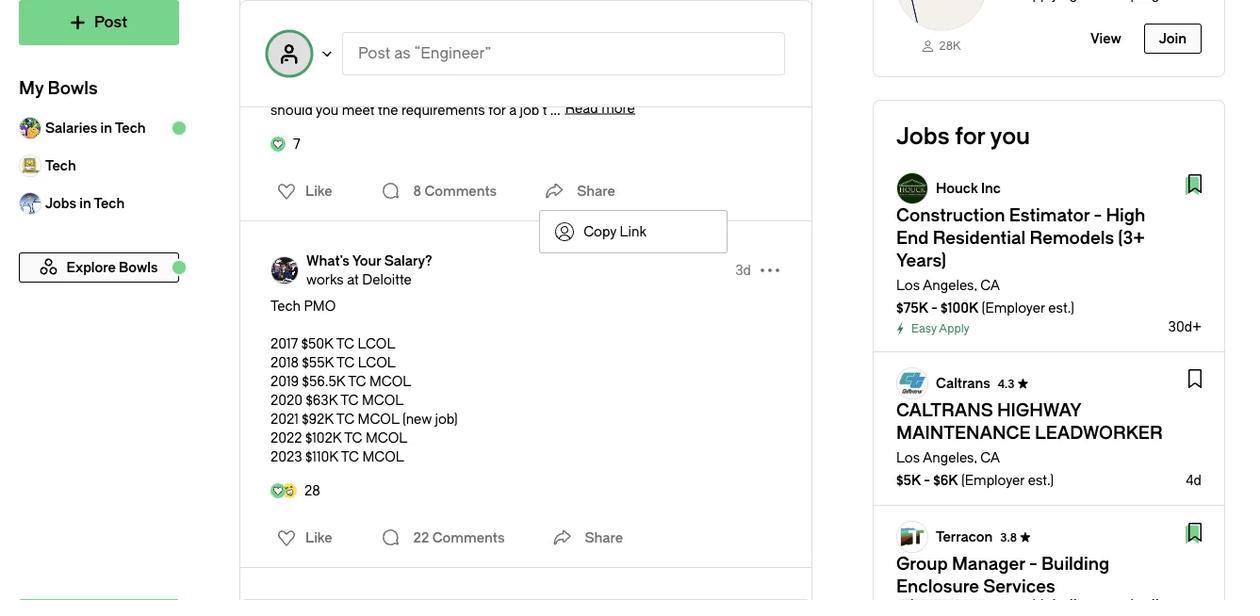 Task type: locate. For each thing, give the bounding box(es) containing it.
tech pmo 2017 $50k tc lcol 2018 $55k tc lcol 2019 $56.5k tc mcol 2020 $63k tc mcol 2021 $92k tc mcol (new job) 2022 $102k tc mcol 2023 $110k tc mcol
[[270, 298, 458, 465]]

est.) down caltrans highway maintenance leadworker link
[[1028, 473, 1054, 488]]

image for post author image for works at
[[270, 256, 299, 285]]

1 like from the top
[[305, 183, 332, 199]]

a left job
[[509, 102, 517, 118]]

$102k
[[305, 430, 341, 446]]

what's
[[306, 253, 350, 269]]

0 vertical spatial like button
[[266, 176, 338, 206]]

7
[[293, 136, 300, 152]]

1 vertical spatial lcol
[[358, 355, 396, 370]]

1 horizontal spatial a
[[509, 102, 517, 118]]

los up $75k
[[896, 278, 920, 293]]

0 vertical spatial comments
[[424, 183, 497, 199]]

los
[[896, 278, 920, 293], [896, 450, 920, 466]]

ca down the residential
[[980, 278, 1000, 293]]

0 horizontal spatial a
[[428, 83, 436, 99]]

like up what's
[[305, 183, 332, 199]]

new
[[439, 83, 465, 99]]

meet
[[342, 102, 375, 118]]

image for post author image
[[270, 23, 299, 51], [270, 256, 299, 285]]

los up $5k
[[896, 450, 920, 466]]

est.) inside caltrans highway maintenance leadworker los angeles, ca $5k - $6k (employer est.)
[[1028, 473, 1054, 488]]

image for post author image up should
[[270, 23, 299, 51]]

toogle identity image
[[267, 31, 312, 76]]

comments
[[424, 183, 497, 199], [432, 530, 505, 546]]

★ right 4.3
[[1017, 377, 1029, 390]]

- inside caltrans highway maintenance leadworker los angeles, ca $5k - $6k (employer est.)
[[924, 473, 930, 488]]

tech
[[115, 120, 146, 136], [45, 158, 76, 173], [94, 196, 125, 211], [270, 298, 301, 314]]

★ for group manager - building enclosure services
[[1020, 531, 1031, 544]]

lcol
[[358, 336, 395, 352], [358, 355, 396, 370]]

22 comments
[[413, 530, 505, 546]]

salaries in tech
[[45, 120, 146, 136]]

1 ca from the top
[[980, 278, 1000, 293]]

0 vertical spatial like
[[305, 183, 332, 199]]

3.8
[[1000, 531, 1017, 544]]

construction
[[896, 206, 1005, 226]]

like
[[305, 183, 332, 199], [305, 530, 332, 546]]

to
[[524, 83, 536, 99]]

should you let recruiters/talent professionals from a company you're highly interested in that you got a new job? say to keep them updated on your progress should you meet the requirements for a job t ...
[[270, 65, 769, 118]]

1 vertical spatial angeles,
[[923, 450, 977, 466]]

highway
[[997, 401, 1081, 421]]

in left that
[[336, 83, 347, 99]]

progress
[[714, 83, 769, 99]]

in inside should you let recruiters/talent professionals from a company you're highly interested in that you got a new job? say to keep them updated on your progress should you meet the requirements for a job t ...
[[336, 83, 347, 99]]

should
[[270, 102, 313, 118]]

2 like button from the top
[[266, 523, 338, 553]]

(employer right $100k
[[982, 300, 1045, 316]]

like button for 7
[[266, 176, 338, 206]]

(new
[[402, 411, 432, 427]]

like button down 7
[[266, 176, 338, 206]]

★ right "3.8"
[[1020, 531, 1031, 544]]

★
[[1017, 377, 1029, 390], [1020, 531, 1031, 544]]

high
[[1106, 206, 1145, 226]]

1 vertical spatial a
[[428, 83, 436, 99]]

jobs for jobs for you
[[896, 123, 950, 150]]

tech link
[[19, 147, 179, 185]]

you up the
[[378, 83, 401, 99]]

$56.5k
[[302, 374, 345, 389]]

comments right the 22 on the left of the page
[[432, 530, 505, 546]]

comments inside 22 comments button
[[432, 530, 505, 546]]

2 like from the top
[[305, 530, 332, 546]]

1 like button from the top
[[266, 176, 338, 206]]

2 horizontal spatial in
[[336, 83, 347, 99]]

0 vertical spatial (employer
[[982, 300, 1045, 316]]

you left the let
[[318, 65, 341, 80]]

1 vertical spatial ★
[[1020, 531, 1031, 544]]

-
[[1094, 206, 1102, 226], [931, 300, 937, 316], [924, 473, 930, 488], [1029, 555, 1037, 574]]

construction estimator - high end residential remodels (3+ years) link
[[896, 206, 1145, 271]]

tech inside tech pmo 2017 $50k tc lcol 2018 $55k tc lcol 2019 $56.5k tc mcol 2020 $63k tc mcol 2021 $92k tc mcol (new job) 2022 $102k tc mcol 2023 $110k tc mcol
[[270, 298, 301, 314]]

ca inside caltrans highway maintenance leadworker los angeles, ca $5k - $6k (employer est.)
[[980, 450, 1000, 466]]

comments for 22 comments
[[432, 530, 505, 546]]

0 vertical spatial angeles,
[[923, 278, 977, 293]]

copy link
[[583, 224, 646, 239]]

2 image for post author image from the top
[[270, 256, 299, 285]]

2 los from the top
[[896, 450, 920, 466]]

$100k
[[941, 300, 978, 316]]

angeles, up $100k
[[923, 278, 977, 293]]

$50k
[[301, 336, 333, 352]]

maintenance
[[896, 424, 1031, 443]]

0 vertical spatial ca
[[980, 278, 1000, 293]]

1 los from the top
[[896, 278, 920, 293]]

1 vertical spatial comments
[[432, 530, 505, 546]]

caltrans highway maintenance leadworker link
[[896, 401, 1163, 443]]

est.)
[[1048, 300, 1074, 316], [1028, 473, 1054, 488]]

1 vertical spatial los
[[896, 450, 920, 466]]

6h link
[[735, 27, 751, 46]]

company
[[598, 65, 657, 80]]

you up inc
[[990, 123, 1030, 150]]

tech left 'pmo' on the left of the page
[[270, 298, 301, 314]]

- up "services" at the bottom
[[1029, 555, 1037, 574]]

(3+
[[1118, 229, 1145, 248]]

2019
[[270, 374, 299, 389]]

angeles,
[[923, 278, 977, 293], [923, 450, 977, 466]]

jobs in tech
[[45, 196, 125, 211]]

job)
[[435, 411, 458, 427]]

jobs inside the jobs in tech link
[[45, 196, 76, 211]]

mcol
[[369, 374, 411, 389], [362, 393, 404, 408], [358, 411, 399, 427], [366, 430, 408, 446], [362, 449, 404, 465]]

1 angeles, from the top
[[923, 278, 977, 293]]

2 vertical spatial in
[[79, 196, 91, 211]]

image for post author image for junior designer
[[270, 23, 299, 51]]

my
[[19, 79, 44, 98]]

1 vertical spatial (employer
[[961, 473, 1025, 488]]

share inside popup button
[[585, 530, 623, 546]]

★ inside terracon 3.8 ★
[[1020, 531, 1031, 544]]

0 vertical spatial jobs
[[896, 123, 950, 150]]

got
[[404, 83, 425, 99]]

1 horizontal spatial jobs
[[896, 123, 950, 150]]

(employer
[[982, 300, 1045, 316], [961, 473, 1025, 488]]

lcol right $55k
[[358, 355, 396, 370]]

tech inside salaries in tech link
[[115, 120, 146, 136]]

in down 'tech' link
[[79, 196, 91, 211]]

salary negotiations link
[[306, 18, 433, 37]]

tech inside 'tech' link
[[45, 158, 76, 173]]

a up them
[[587, 65, 595, 80]]

for
[[488, 102, 506, 118], [955, 123, 985, 150]]

(employer right $6k
[[961, 473, 1025, 488]]

2 vertical spatial a
[[509, 102, 517, 118]]

- right $5k
[[924, 473, 930, 488]]

- inside group manager - building enclosure services
[[1029, 555, 1037, 574]]

1 vertical spatial ca
[[980, 450, 1000, 466]]

deloitte
[[362, 272, 412, 287]]

1 vertical spatial in
[[100, 120, 112, 136]]

image for post author image left works on the left top
[[270, 256, 299, 285]]

like down 28
[[305, 530, 332, 546]]

0 vertical spatial est.)
[[1048, 300, 1074, 316]]

for down the say
[[488, 102, 506, 118]]

★ for caltrans highway maintenance leadworker
[[1017, 377, 1029, 390]]

caltrans logo image
[[897, 369, 927, 399]]

tech down "salaries"
[[45, 158, 76, 173]]

jobs down 'tech' link
[[45, 196, 76, 211]]

0 vertical spatial lcol
[[358, 336, 395, 352]]

share for share popup button
[[585, 530, 623, 546]]

0 horizontal spatial jobs
[[45, 196, 76, 211]]

1 vertical spatial est.)
[[1028, 473, 1054, 488]]

in
[[336, 83, 347, 99], [100, 120, 112, 136], [79, 196, 91, 211]]

angeles, up $6k
[[923, 450, 977, 466]]

0 horizontal spatial in
[[79, 196, 91, 211]]

updated
[[609, 83, 660, 99]]

1 horizontal spatial for
[[955, 123, 985, 150]]

at
[[347, 272, 359, 287]]

1 vertical spatial image for post author image
[[270, 256, 299, 285]]

tech up 'tech' link
[[115, 120, 146, 136]]

ca down maintenance
[[980, 450, 1000, 466]]

for up houck inc
[[955, 123, 985, 150]]

2 lcol from the top
[[358, 355, 396, 370]]

1 vertical spatial jobs
[[45, 196, 76, 211]]

0 vertical spatial share
[[577, 183, 615, 199]]

highly
[[701, 65, 738, 80]]

est.) down "remodels" at the top right
[[1048, 300, 1074, 316]]

1 horizontal spatial in
[[100, 120, 112, 136]]

- up easy apply on the right bottom of the page
[[931, 300, 937, 316]]

remodels
[[1030, 229, 1114, 248]]

jobs
[[896, 123, 950, 150], [45, 196, 76, 211]]

in for jobs in tech
[[79, 196, 91, 211]]

comments right the 8
[[424, 183, 497, 199]]

tc
[[336, 336, 354, 352], [336, 355, 355, 370], [348, 374, 366, 389], [340, 393, 359, 408], [336, 411, 354, 427], [344, 430, 362, 446], [341, 449, 359, 465]]

salary negotiations junior designer
[[306, 19, 433, 54]]

1 vertical spatial like
[[305, 530, 332, 546]]

caltrans 4.3 ★
[[936, 375, 1029, 391]]

1 vertical spatial share
[[585, 530, 623, 546]]

for inside should you let recruiters/talent professionals from a company you're highly interested in that you got a new job? say to keep them updated on your progress should you meet the requirements for a job t ...
[[488, 102, 506, 118]]

estimator
[[1009, 206, 1090, 226]]

tech inside the jobs in tech link
[[94, 196, 125, 211]]

bowls
[[48, 79, 98, 98]]

0 vertical spatial a
[[587, 65, 595, 80]]

$6k
[[933, 473, 958, 488]]

more
[[601, 100, 635, 116]]

lcol right $50k
[[358, 336, 395, 352]]

1 image for post author image from the top
[[270, 23, 299, 51]]

comments inside "8 comments" button
[[424, 183, 497, 199]]

1 vertical spatial like button
[[266, 523, 338, 553]]

share inside dropdown button
[[577, 183, 615, 199]]

0 vertical spatial ★
[[1017, 377, 1029, 390]]

0 vertical spatial in
[[336, 83, 347, 99]]

0 vertical spatial for
[[488, 102, 506, 118]]

"engineer"
[[414, 45, 491, 62]]

you
[[318, 65, 341, 80], [378, 83, 401, 99], [316, 102, 339, 118], [990, 123, 1030, 150]]

interested
[[270, 83, 333, 99]]

jobs up houck inc logo
[[896, 123, 950, 150]]

like button down 28
[[266, 523, 338, 553]]

share
[[577, 183, 615, 199], [585, 530, 623, 546]]

0 vertical spatial image for post author image
[[270, 23, 299, 51]]

0 horizontal spatial for
[[488, 102, 506, 118]]

★ inside caltrans 4.3 ★
[[1017, 377, 1029, 390]]

0 vertical spatial los
[[896, 278, 920, 293]]

the
[[378, 102, 398, 118]]

read
[[565, 100, 598, 116]]

2 ca from the top
[[980, 450, 1000, 466]]

a right 'got'
[[428, 83, 436, 99]]

2017
[[270, 336, 298, 352]]

2 angeles, from the top
[[923, 450, 977, 466]]

like button
[[266, 176, 338, 206], [266, 523, 338, 553]]

ca inside construction estimator - high end residential remodels (3+ years) los angeles, ca $75k - $100k (employer est.)
[[980, 278, 1000, 293]]

tech down 'tech' link
[[94, 196, 125, 211]]

share for share dropdown button
[[577, 183, 615, 199]]

in right "salaries"
[[100, 120, 112, 136]]



Task type: describe. For each thing, give the bounding box(es) containing it.
22 comments button
[[376, 519, 509, 557]]

link
[[620, 224, 646, 239]]

requirements
[[401, 102, 485, 118]]

designer
[[349, 38, 406, 54]]

28k link
[[896, 38, 987, 54]]

1 vertical spatial for
[[955, 123, 985, 150]]

tc right $63k
[[340, 393, 359, 408]]

post as "engineer"
[[358, 45, 491, 62]]

salary
[[306, 19, 347, 35]]

construction estimator - high end residential remodels (3+ years) los angeles, ca $75k - $100k (employer est.)
[[896, 206, 1145, 316]]

what's your salary? link
[[306, 252, 432, 270]]

your
[[683, 83, 711, 99]]

years)
[[896, 251, 946, 271]]

terracon
[[936, 529, 993, 545]]

apply
[[939, 322, 969, 336]]

30d+
[[1168, 319, 1202, 335]]

$92k
[[302, 411, 333, 427]]

4d
[[1186, 473, 1202, 488]]

salary?
[[384, 253, 432, 269]]

as
[[394, 45, 411, 62]]

jobs in tech link
[[19, 185, 179, 222]]

you left meet
[[316, 102, 339, 118]]

inc
[[981, 181, 1001, 196]]

what's your salary? works at deloitte
[[306, 253, 432, 287]]

caltrans
[[896, 401, 993, 421]]

8
[[413, 183, 421, 199]]

houck inc logo image
[[897, 173, 927, 204]]

houck inc
[[936, 181, 1001, 196]]

post as "engineer" button
[[342, 32, 785, 75]]

say
[[497, 83, 520, 99]]

angeles, inside construction estimator - high end residential remodels (3+ years) los angeles, ca $75k - $100k (employer est.)
[[923, 278, 977, 293]]

2 horizontal spatial a
[[587, 65, 595, 80]]

from
[[554, 65, 584, 80]]

2021
[[270, 411, 299, 427]]

read more button
[[565, 100, 635, 116]]

1 lcol from the top
[[358, 336, 395, 352]]

end
[[896, 229, 929, 248]]

your
[[352, 253, 381, 269]]

$75k
[[896, 300, 928, 316]]

comments for 8 comments
[[424, 183, 497, 199]]

caltrans highway maintenance leadworker los angeles, ca $5k - $6k (employer est.)
[[896, 401, 1163, 488]]

enclosure
[[896, 577, 979, 597]]

junior
[[306, 38, 346, 54]]

works
[[306, 272, 344, 287]]

tc right $50k
[[336, 336, 354, 352]]

28
[[304, 483, 320, 499]]

22
[[413, 530, 429, 546]]

read more
[[565, 100, 635, 116]]

that
[[351, 83, 375, 99]]

pmo
[[304, 298, 336, 314]]

keep
[[539, 83, 570, 99]]

$55k
[[302, 355, 334, 370]]

terracon logo image
[[897, 522, 927, 552]]

2020
[[270, 393, 303, 408]]

professionals
[[467, 65, 551, 80]]

jobs for you
[[896, 123, 1030, 150]]

easy apply
[[911, 322, 969, 336]]

...
[[550, 102, 560, 118]]

28k
[[939, 40, 961, 53]]

t
[[543, 102, 547, 118]]

$63k
[[306, 393, 338, 408]]

my bowls
[[19, 79, 98, 98]]

est.) inside construction estimator - high end residential remodels (3+ years) los angeles, ca $75k - $100k (employer est.)
[[1048, 300, 1074, 316]]

$5k
[[896, 473, 921, 488]]

3d
[[735, 262, 751, 278]]

on
[[664, 83, 680, 99]]

jobs for jobs in tech
[[45, 196, 76, 211]]

tc right $56.5k
[[348, 374, 366, 389]]

(employer inside caltrans highway maintenance leadworker los angeles, ca $5k - $6k (employer est.)
[[961, 473, 1025, 488]]

angeles, inside caltrans highway maintenance leadworker los angeles, ca $5k - $6k (employer est.)
[[923, 450, 977, 466]]

like for 7
[[305, 183, 332, 199]]

caltrans
[[936, 375, 990, 391]]

leadworker
[[1035, 424, 1163, 443]]

group manager - building enclosure services
[[896, 555, 1109, 597]]

(employer inside construction estimator - high end residential remodels (3+ years) los angeles, ca $75k - $100k (employer est.)
[[982, 300, 1045, 316]]

recruiters/talent
[[363, 65, 463, 80]]

in for salaries in tech
[[100, 120, 112, 136]]

services
[[983, 577, 1055, 597]]

junior designer button
[[306, 37, 433, 56]]

los inside construction estimator - high end residential remodels (3+ years) los angeles, ca $75k - $100k (employer est.)
[[896, 278, 920, 293]]

8 comments button
[[376, 172, 502, 210]]

jobs list element
[[874, 157, 1224, 600]]

manager
[[952, 555, 1025, 574]]

los inside caltrans highway maintenance leadworker los angeles, ca $5k - $6k (employer est.)
[[896, 450, 920, 466]]

2022
[[270, 430, 302, 446]]

6h
[[735, 29, 751, 44]]

3d link
[[735, 261, 751, 280]]

tc right $102k
[[344, 430, 362, 446]]

tc right $92k
[[336, 411, 354, 427]]

residential
[[933, 229, 1026, 248]]

building
[[1041, 555, 1109, 574]]

post
[[358, 45, 390, 62]]

job
[[520, 102, 539, 118]]

copy link menu item
[[540, 211, 727, 253]]

salaries in tech link
[[19, 109, 179, 147]]

like for 28
[[305, 530, 332, 546]]

2023
[[270, 449, 302, 465]]

share button
[[539, 172, 615, 210]]

tc right $110k at the bottom left
[[341, 449, 359, 465]]

like button for 28
[[266, 523, 338, 553]]

2018
[[270, 355, 299, 370]]

easy
[[911, 322, 937, 336]]

terracon 3.8 ★
[[936, 529, 1031, 545]]

job?
[[468, 83, 494, 99]]

- left high
[[1094, 206, 1102, 226]]

28k button
[[874, 0, 1224, 76]]

tc right $55k
[[336, 355, 355, 370]]

let
[[344, 65, 360, 80]]



Task type: vqa. For each thing, say whether or not it's contained in the screenshot.
the Source EQ Logo
no



